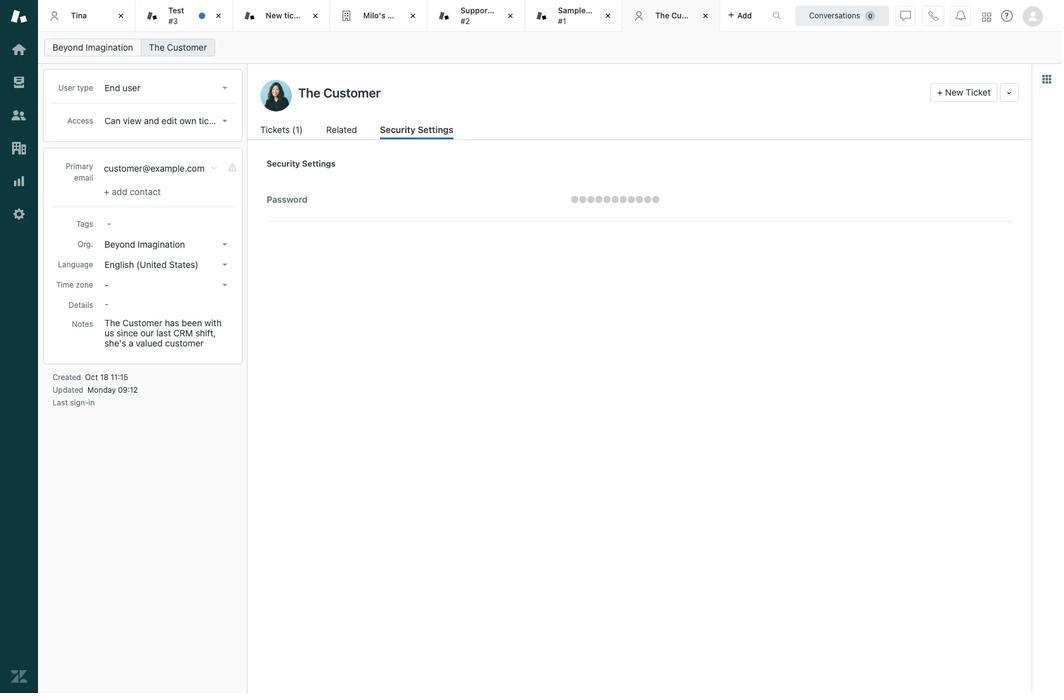 Task type: describe. For each thing, give the bounding box(es) containing it.
0 vertical spatial security settings
[[380, 124, 454, 135]]

type
[[77, 83, 93, 93]]

time
[[56, 280, 74, 290]]

access
[[68, 116, 93, 126]]

last
[[53, 398, 68, 408]]

with
[[205, 318, 222, 328]]

details
[[69, 300, 93, 310]]

own
[[180, 115, 197, 126]]

(united
[[136, 259, 167, 270]]

crm
[[173, 328, 193, 338]]

zendesk support image
[[11, 8, 27, 25]]

#2
[[461, 16, 470, 26]]

the customer has been with us since our last crm shift, she's a valued customer
[[105, 318, 224, 349]]

the inside the customer has been with us since our last crm shift, she's a valued customer
[[105, 318, 120, 328]]

conversations
[[810, 10, 861, 20]]

arrow down image for user
[[222, 87, 228, 89]]

new ticket
[[266, 11, 306, 20]]

secondary element
[[38, 35, 1063, 60]]

test
[[168, 6, 184, 15]]

new ticket tab
[[233, 0, 330, 32]]

reporting image
[[11, 173, 27, 190]]

arrow down image for view
[[222, 120, 228, 122]]

add button
[[720, 0, 760, 31]]

ticket
[[284, 11, 306, 20]]

arrow down image for (united
[[222, 264, 228, 266]]

beyond imagination inside button
[[105, 239, 185, 250]]

customer
[[165, 338, 204, 349]]

user
[[123, 82, 141, 93]]

tickets (1) link
[[261, 123, 305, 139]]

support outreach #2
[[461, 6, 528, 26]]

english
[[105, 259, 134, 270]]

close image for the customer
[[700, 10, 712, 22]]

button displays agent's chat status as invisible. image
[[901, 10, 911, 21]]

the customer tab
[[623, 0, 720, 32]]

0 horizontal spatial security
[[267, 158, 300, 169]]

+ add contact
[[104, 186, 161, 197]]

zendesk products image
[[983, 12, 992, 21]]

notes
[[72, 319, 93, 329]]

user type
[[58, 83, 93, 93]]

related
[[326, 124, 357, 135]]

the customer link
[[141, 39, 215, 56]]

contact
[[130, 186, 161, 197]]

outreach
[[493, 6, 528, 15]]

1 vertical spatial add
[[112, 186, 127, 197]]

main element
[[0, 0, 38, 693]]

time zone
[[56, 280, 93, 290]]

#1 tab
[[525, 0, 623, 32]]

beyond inside secondary element
[[53, 42, 83, 53]]

apps image
[[1043, 74, 1053, 84]]

close image for new ticket
[[310, 10, 322, 22]]

get started image
[[11, 41, 27, 58]]

user
[[58, 83, 75, 93]]

#3
[[168, 16, 178, 26]]

beyond imagination inside secondary element
[[53, 42, 133, 53]]

view
[[123, 115, 142, 126]]

english (united states) button
[[101, 256, 233, 274]]

tina
[[71, 11, 87, 20]]

password
[[267, 195, 308, 205]]

beyond imagination button
[[101, 236, 233, 254]]

security settings link
[[380, 123, 454, 139]]

2 tab from the left
[[330, 0, 428, 32]]

end user button
[[101, 79, 233, 97]]

sign-
[[70, 398, 89, 408]]

edit
[[162, 115, 177, 126]]

tickets
[[199, 115, 226, 126]]

can view and edit own tickets only button
[[101, 112, 246, 130]]

views image
[[11, 74, 27, 91]]

conversations button
[[796, 5, 890, 26]]

email
[[74, 173, 93, 183]]

new inside button
[[946, 87, 964, 98]]

a
[[129, 338, 134, 349]]

primary
[[66, 162, 93, 171]]

language
[[58, 260, 93, 269]]

11:15
[[111, 373, 128, 382]]

get help image
[[1002, 10, 1014, 22]]

#1
[[558, 16, 567, 26]]



Task type: vqa. For each thing, say whether or not it's contained in the screenshot.
Public reply popup button
no



Task type: locate. For each thing, give the bounding box(es) containing it.
3 arrow down image from the top
[[222, 243, 228, 246]]

notifications image
[[956, 10, 967, 21]]

arrow down image inside english (united states) button
[[222, 264, 228, 266]]

1 horizontal spatial add
[[738, 10, 752, 20]]

1 horizontal spatial close image
[[310, 10, 322, 22]]

new inside tab
[[266, 11, 282, 20]]

close image right ticket
[[310, 10, 322, 22]]

support
[[461, 6, 491, 15]]

0 vertical spatial settings
[[418, 124, 454, 135]]

1 vertical spatial imagination
[[138, 239, 185, 250]]

close image right tina
[[115, 10, 127, 22]]

1 vertical spatial the
[[149, 42, 165, 53]]

close image right test #3 at the left top of page
[[212, 10, 225, 22]]

since
[[117, 328, 138, 338]]

tab
[[136, 0, 233, 32], [330, 0, 428, 32], [428, 0, 528, 32]]

0 vertical spatial customer
[[672, 11, 709, 20]]

customer inside tab
[[672, 11, 709, 20]]

3 close image from the left
[[505, 10, 517, 22]]

2 horizontal spatial close image
[[700, 10, 712, 22]]

(1)
[[292, 124, 303, 135]]

0 horizontal spatial imagination
[[86, 42, 133, 53]]

related link
[[326, 123, 359, 139]]

only
[[228, 115, 246, 126]]

arrow down image inside - button
[[222, 284, 228, 287]]

beyond imagination up english (united states)
[[105, 239, 185, 250]]

close image right #1 on the top
[[602, 10, 615, 22]]

the inside secondary element
[[149, 42, 165, 53]]

organizations image
[[11, 140, 27, 157]]

customer inside the customer has been with us since our last crm shift, she's a valued customer
[[123, 318, 163, 328]]

valued
[[136, 338, 163, 349]]

the inside tab
[[656, 11, 670, 20]]

arrow down image inside can view and edit own tickets only button
[[222, 120, 228, 122]]

close image inside the #1 tab
[[602, 10, 615, 22]]

she's
[[105, 338, 126, 349]]

2 close image from the left
[[310, 10, 322, 22]]

can
[[105, 115, 121, 126]]

0 vertical spatial +
[[938, 87, 944, 98]]

close image inside tina tab
[[115, 10, 127, 22]]

imagination down tina tab
[[86, 42, 133, 53]]

4 close image from the left
[[602, 10, 615, 22]]

beyond
[[53, 42, 83, 53], [105, 239, 135, 250]]

+
[[938, 87, 944, 98], [104, 186, 109, 197]]

oct
[[85, 373, 98, 382]]

security down tickets (1) link
[[267, 158, 300, 169]]

close image inside "new ticket" tab
[[310, 10, 322, 22]]

1 horizontal spatial imagination
[[138, 239, 185, 250]]

1 vertical spatial security
[[267, 158, 300, 169]]

2 horizontal spatial the
[[656, 11, 670, 20]]

created oct 18 11:15 updated monday 09:12 last sign-in
[[53, 373, 138, 408]]

0 horizontal spatial add
[[112, 186, 127, 197]]

customer@example.com
[[104, 163, 205, 174]]

security
[[380, 124, 416, 135], [267, 158, 300, 169]]

-
[[105, 280, 109, 290]]

1 vertical spatial customer
[[167, 42, 207, 53]]

+ left ticket
[[938, 87, 944, 98]]

close image for tina
[[115, 10, 127, 22]]

5 arrow down image from the top
[[222, 284, 228, 287]]

1 close image from the left
[[115, 10, 127, 22]]

+ for + add contact
[[104, 186, 109, 197]]

arrow down image
[[222, 87, 228, 89], [222, 120, 228, 122], [222, 243, 228, 246], [222, 264, 228, 266], [222, 284, 228, 287]]

0 horizontal spatial beyond
[[53, 42, 83, 53]]

close image
[[115, 10, 127, 22], [310, 10, 322, 22], [700, 10, 712, 22]]

1 horizontal spatial settings
[[418, 124, 454, 135]]

beyond imagination link
[[44, 39, 141, 56]]

admin image
[[11, 206, 27, 222]]

the customer
[[656, 11, 709, 20], [149, 42, 207, 53]]

0 vertical spatial new
[[266, 11, 282, 20]]

0 vertical spatial beyond
[[53, 42, 83, 53]]

customer down #3
[[167, 42, 207, 53]]

settings inside the 'security settings' link
[[418, 124, 454, 135]]

18
[[100, 373, 109, 382]]

customers image
[[11, 107, 27, 124]]

- field
[[102, 216, 233, 230]]

1 horizontal spatial beyond
[[105, 239, 135, 250]]

arrow down image inside end user 'button'
[[222, 87, 228, 89]]

0 vertical spatial the
[[656, 11, 670, 20]]

imagination inside button
[[138, 239, 185, 250]]

security right related link
[[380, 124, 416, 135]]

arrow down image for imagination
[[222, 243, 228, 246]]

monday
[[88, 385, 116, 395]]

1 horizontal spatial +
[[938, 87, 944, 98]]

0 vertical spatial the customer
[[656, 11, 709, 20]]

+ new ticket button
[[931, 83, 999, 102]]

org.
[[78, 240, 93, 249]]

settings
[[418, 124, 454, 135], [302, 158, 336, 169]]

in
[[88, 398, 95, 408]]

+ new ticket
[[938, 87, 992, 98]]

customer
[[672, 11, 709, 20], [167, 42, 207, 53], [123, 318, 163, 328]]

0 horizontal spatial customer
[[123, 318, 163, 328]]

1 horizontal spatial new
[[946, 87, 964, 98]]

close image inside the customer tab
[[700, 10, 712, 22]]

1 vertical spatial beyond imagination
[[105, 239, 185, 250]]

created
[[53, 373, 81, 382]]

tags
[[76, 219, 93, 229]]

zone
[[76, 280, 93, 290]]

1 arrow down image from the top
[[222, 87, 228, 89]]

close image right support
[[505, 10, 517, 22]]

- button
[[101, 276, 233, 294]]

english (united states)
[[105, 259, 199, 270]]

3 tab from the left
[[428, 0, 528, 32]]

1 vertical spatial the customer
[[149, 42, 207, 53]]

1 vertical spatial security settings
[[267, 158, 336, 169]]

beyond up english
[[105, 239, 135, 250]]

been
[[182, 318, 202, 328]]

our
[[141, 328, 154, 338]]

the customer inside tab
[[656, 11, 709, 20]]

imagination inside secondary element
[[86, 42, 133, 53]]

+ left contact
[[104, 186, 109, 197]]

imagination up english (united states) button
[[138, 239, 185, 250]]

last
[[157, 328, 171, 338]]

0 horizontal spatial new
[[266, 11, 282, 20]]

0 vertical spatial beyond imagination
[[53, 42, 133, 53]]

the customer left add popup button
[[656, 11, 709, 20]]

states)
[[169, 259, 199, 270]]

updated
[[53, 385, 83, 395]]

close image
[[212, 10, 225, 22], [407, 10, 420, 22], [505, 10, 517, 22], [602, 10, 615, 22]]

zendesk image
[[11, 669, 27, 685]]

09:12
[[118, 385, 138, 395]]

the customer down #3
[[149, 42, 207, 53]]

us
[[105, 328, 114, 338]]

tab containing support outreach
[[428, 0, 528, 32]]

end
[[105, 82, 120, 93]]

tina tab
[[38, 0, 136, 32]]

tickets (1)
[[261, 124, 303, 135]]

end user
[[105, 82, 141, 93]]

add inside popup button
[[738, 10, 752, 20]]

the
[[656, 11, 670, 20], [149, 42, 165, 53], [105, 318, 120, 328]]

1 horizontal spatial security
[[380, 124, 416, 135]]

●●●●●●●●●●●
[[571, 194, 660, 205]]

close image left add popup button
[[700, 10, 712, 22]]

tickets
[[261, 124, 290, 135]]

1 vertical spatial settings
[[302, 158, 336, 169]]

1 tab from the left
[[136, 0, 233, 32]]

0 vertical spatial imagination
[[86, 42, 133, 53]]

customer up valued
[[123, 318, 163, 328]]

tab containing test
[[136, 0, 233, 32]]

None text field
[[295, 83, 926, 102]]

customer inside secondary element
[[167, 42, 207, 53]]

1 horizontal spatial security settings
[[380, 124, 454, 135]]

customer left add popup button
[[672, 11, 709, 20]]

2 horizontal spatial customer
[[672, 11, 709, 20]]

0 horizontal spatial the customer
[[149, 42, 207, 53]]

0 horizontal spatial +
[[104, 186, 109, 197]]

0 horizontal spatial close image
[[115, 10, 127, 22]]

1 horizontal spatial the customer
[[656, 11, 709, 20]]

0 vertical spatial add
[[738, 10, 752, 20]]

and
[[144, 115, 159, 126]]

1 horizontal spatial customer
[[167, 42, 207, 53]]

1 vertical spatial beyond
[[105, 239, 135, 250]]

3 close image from the left
[[700, 10, 712, 22]]

1 close image from the left
[[212, 10, 225, 22]]

primary email
[[66, 162, 93, 183]]

new
[[266, 11, 282, 20], [946, 87, 964, 98]]

1 horizontal spatial the
[[149, 42, 165, 53]]

2 vertical spatial customer
[[123, 318, 163, 328]]

+ for + new ticket
[[938, 87, 944, 98]]

2 arrow down image from the top
[[222, 120, 228, 122]]

beyond imagination down tina tab
[[53, 42, 133, 53]]

ticket
[[967, 87, 992, 98]]

beyond imagination
[[53, 42, 133, 53], [105, 239, 185, 250]]

0 horizontal spatial the
[[105, 318, 120, 328]]

security settings
[[380, 124, 454, 135], [267, 158, 336, 169]]

shift,
[[196, 328, 216, 338]]

0 horizontal spatial settings
[[302, 158, 336, 169]]

arrow down image inside the beyond imagination button
[[222, 243, 228, 246]]

has
[[165, 318, 179, 328]]

2 vertical spatial the
[[105, 318, 120, 328]]

1 vertical spatial new
[[946, 87, 964, 98]]

tabs tab list
[[38, 0, 760, 32]]

beyond down tina
[[53, 42, 83, 53]]

+ inside button
[[938, 87, 944, 98]]

can view and edit own tickets only
[[105, 115, 246, 126]]

close image left #2
[[407, 10, 420, 22]]

the customer inside secondary element
[[149, 42, 207, 53]]

beyond inside button
[[105, 239, 135, 250]]

add
[[738, 10, 752, 20], [112, 186, 127, 197]]

1 vertical spatial +
[[104, 186, 109, 197]]

0 vertical spatial security
[[380, 124, 416, 135]]

test #3
[[168, 6, 184, 26]]

2 close image from the left
[[407, 10, 420, 22]]

0 horizontal spatial security settings
[[267, 158, 336, 169]]

4 arrow down image from the top
[[222, 264, 228, 266]]



